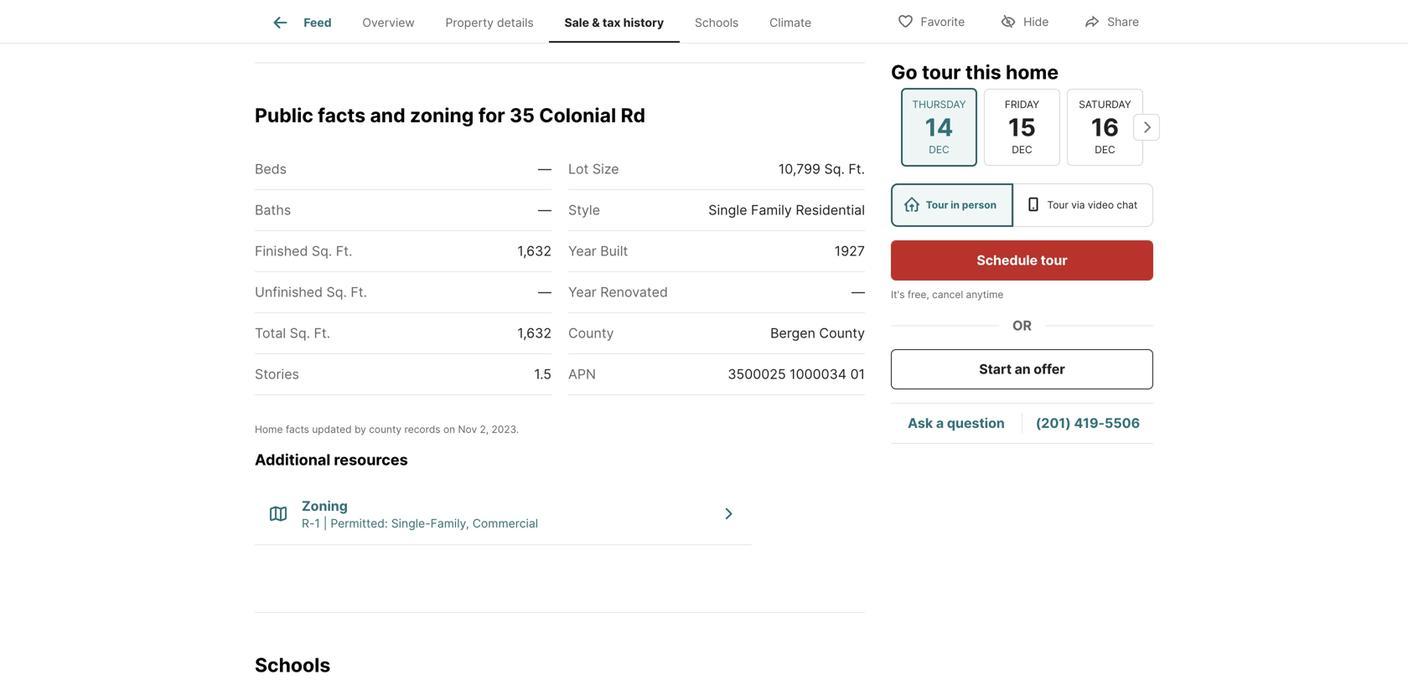 Task type: vqa. For each thing, say whether or not it's contained in the screenshot.
Redfin Premier button
no



Task type: locate. For each thing, give the bounding box(es) containing it.
2 1,632 from the top
[[518, 325, 552, 342]]

for
[[478, 103, 505, 127]]

0 vertical spatial year
[[568, 243, 597, 260]]

2 year from the top
[[568, 284, 597, 301]]

schools
[[695, 15, 739, 30], [255, 654, 331, 678]]

county up "apn"
[[568, 325, 614, 342]]

nov
[[458, 424, 477, 436]]

1 vertical spatial 1,632
[[518, 325, 552, 342]]

chat
[[1117, 199, 1138, 211]]

sq. for finished
[[312, 243, 332, 260]]

1,632 up 1.5
[[518, 325, 552, 342]]

tour up "thursday"
[[922, 60, 961, 84]]

style
[[568, 202, 600, 219]]

tour for tour in person
[[926, 199, 949, 211]]

year left built
[[568, 243, 597, 260]]

hide
[[1024, 15, 1049, 29]]

.
[[516, 424, 519, 436]]

sq. for 10,799
[[825, 161, 845, 177]]

10,799 sq. ft.
[[779, 161, 865, 177]]

cancel
[[932, 289, 963, 301]]

renovated
[[600, 284, 668, 301]]

1 horizontal spatial facts
[[318, 103, 366, 127]]

tour
[[922, 60, 961, 84], [1041, 252, 1068, 269]]

updated
[[312, 424, 352, 436]]

dec down the "15" at the top of page
[[1012, 144, 1033, 156]]

tour right the "schedule"
[[1041, 252, 1068, 269]]

— left year renovated
[[538, 284, 552, 301]]

tour inside "option"
[[1048, 199, 1069, 211]]

year
[[568, 243, 597, 260], [568, 284, 597, 301]]

start an offer
[[979, 361, 1065, 378]]

saturday 16 dec
[[1079, 98, 1132, 156]]

1.5
[[534, 366, 552, 383]]

home
[[255, 424, 283, 436]]

0 vertical spatial 1,632
[[518, 243, 552, 260]]

1 horizontal spatial county
[[819, 325, 865, 342]]

3500025  1000034  01
[[728, 366, 865, 383]]

facts
[[318, 103, 366, 127], [286, 424, 309, 436]]

1 vertical spatial year
[[568, 284, 597, 301]]

(201) 419-5506 link
[[1036, 415, 1140, 432]]

ft. up unfinished sq. ft.
[[336, 243, 352, 260]]

1 year from the top
[[568, 243, 597, 260]]

sq. right finished
[[312, 243, 332, 260]]

favorite button
[[883, 4, 979, 38]]

2 horizontal spatial dec
[[1095, 144, 1116, 156]]

ft.
[[849, 161, 865, 177], [336, 243, 352, 260], [351, 284, 367, 301], [314, 325, 330, 342]]

tab list
[[255, 0, 841, 43]]

35
[[510, 103, 535, 127]]

1 tour from the left
[[926, 199, 949, 211]]

additional resources
[[255, 451, 408, 470]]

1 horizontal spatial dec
[[1012, 144, 1033, 156]]

None button
[[901, 88, 978, 167], [984, 89, 1061, 166], [1067, 89, 1144, 166], [901, 88, 978, 167], [984, 89, 1061, 166], [1067, 89, 1144, 166]]

0 vertical spatial tour
[[922, 60, 961, 84]]

dec for 14
[[929, 144, 950, 156]]

dec inside saturday 16 dec
[[1095, 144, 1116, 156]]

public facts and zoning for 35 colonial rd
[[255, 103, 646, 127]]

(201) 419-5506
[[1036, 415, 1140, 432]]

total sq. ft.
[[255, 325, 330, 342]]

friday 15 dec
[[1005, 98, 1040, 156]]

— left lot
[[538, 161, 552, 177]]

an
[[1015, 361, 1031, 378]]

1 horizontal spatial tour
[[1048, 199, 1069, 211]]

go
[[891, 60, 918, 84]]

3 dec from the left
[[1095, 144, 1116, 156]]

thursday
[[912, 98, 966, 110]]

— left style
[[538, 202, 552, 219]]

0 horizontal spatial tour
[[926, 199, 949, 211]]

1 horizontal spatial tour
[[1041, 252, 1068, 269]]

sq. right total in the top left of the page
[[290, 325, 310, 342]]

rd
[[621, 103, 646, 127]]

zoning
[[410, 103, 474, 127]]

sq. right unfinished
[[327, 284, 347, 301]]

—
[[538, 161, 552, 177], [538, 202, 552, 219], [538, 284, 552, 301], [852, 284, 865, 301]]

ft. for unfinished sq. ft.
[[351, 284, 367, 301]]

1 vertical spatial tour
[[1041, 252, 1068, 269]]

home
[[1006, 60, 1059, 84]]

unfinished sq. ft.
[[255, 284, 367, 301]]

dec down 14
[[929, 144, 950, 156]]

01
[[851, 366, 865, 383]]

tour left in on the right top
[[926, 199, 949, 211]]

records
[[404, 424, 441, 436]]

tour
[[926, 199, 949, 211], [1048, 199, 1069, 211]]

tab list containing feed
[[255, 0, 841, 43]]

year down year built
[[568, 284, 597, 301]]

tour left 'via' at the right of page
[[1048, 199, 1069, 211]]

— for baths
[[538, 202, 552, 219]]

commercial
[[473, 517, 538, 531]]

2 tour from the left
[[1048, 199, 1069, 211]]

ask a question link
[[908, 415, 1005, 432]]

facts left "and" at left
[[318, 103, 366, 127]]

built
[[600, 243, 628, 260]]

schedule tour
[[977, 252, 1068, 269]]

1 horizontal spatial schools
[[695, 15, 739, 30]]

ft. down unfinished sq. ft.
[[314, 325, 330, 342]]

0 horizontal spatial tour
[[922, 60, 961, 84]]

and
[[370, 103, 406, 127]]

climate
[[770, 15, 812, 30]]

dec inside thursday 14 dec
[[929, 144, 950, 156]]

ft. up the residential
[[849, 161, 865, 177]]

— left it's
[[852, 284, 865, 301]]

dec down 16
[[1095, 144, 1116, 156]]

1 dec from the left
[[929, 144, 950, 156]]

video
[[1088, 199, 1114, 211]]

finished sq. ft.
[[255, 243, 352, 260]]

1,632 left year built
[[518, 243, 552, 260]]

tax
[[603, 15, 621, 30]]

5506
[[1105, 415, 1140, 432]]

unfinished
[[255, 284, 323, 301]]

county up 01
[[819, 325, 865, 342]]

stories
[[255, 366, 299, 383]]

list box
[[891, 184, 1154, 227]]

history
[[624, 15, 664, 30]]

2 county from the left
[[819, 325, 865, 342]]

facts right home
[[286, 424, 309, 436]]

in
[[951, 199, 960, 211]]

— for beds
[[538, 161, 552, 177]]

0 horizontal spatial facts
[[286, 424, 309, 436]]

county
[[568, 325, 614, 342], [819, 325, 865, 342]]

finished
[[255, 243, 308, 260]]

&
[[592, 15, 600, 30]]

1 vertical spatial facts
[[286, 424, 309, 436]]

sale
[[565, 15, 589, 30]]

2 dec from the left
[[1012, 144, 1033, 156]]

1 vertical spatial schools
[[255, 654, 331, 678]]

2023
[[492, 424, 516, 436]]

climate tab
[[754, 3, 827, 43]]

facts for and
[[318, 103, 366, 127]]

0 horizontal spatial dec
[[929, 144, 950, 156]]

tour inside option
[[926, 199, 949, 211]]

sq. right the 10,799
[[825, 161, 845, 177]]

0 horizontal spatial schools
[[255, 654, 331, 678]]

0 vertical spatial facts
[[318, 103, 366, 127]]

tour for go
[[922, 60, 961, 84]]

share button
[[1070, 4, 1154, 38]]

property details
[[446, 15, 534, 30]]

schedule tour button
[[891, 241, 1154, 281]]

start an offer button
[[891, 350, 1154, 390]]

sq. for unfinished
[[327, 284, 347, 301]]

ft. down finished sq. ft.
[[351, 284, 367, 301]]

sale & tax history
[[565, 15, 664, 30]]

bergen county
[[771, 325, 865, 342]]

0 horizontal spatial county
[[568, 325, 614, 342]]

tour inside button
[[1041, 252, 1068, 269]]

1 1,632 from the top
[[518, 243, 552, 260]]

dec inside friday 15 dec
[[1012, 144, 1033, 156]]

home facts updated by county records on nov 2, 2023 .
[[255, 424, 519, 436]]

1,632 for finished sq. ft.
[[518, 243, 552, 260]]

colonial
[[539, 103, 616, 127]]

0 vertical spatial schools
[[695, 15, 739, 30]]



Task type: describe. For each thing, give the bounding box(es) containing it.
question
[[947, 415, 1005, 432]]

it's
[[891, 289, 905, 301]]

baths
[[255, 202, 291, 219]]

by
[[355, 424, 366, 436]]

beds
[[255, 161, 287, 177]]

schools inside tab
[[695, 15, 739, 30]]

ft. for 10,799 sq. ft.
[[849, 161, 865, 177]]

hide button
[[986, 4, 1063, 38]]

ft. for finished sq. ft.
[[336, 243, 352, 260]]

feed
[[304, 15, 332, 30]]

share
[[1108, 15, 1139, 29]]

free,
[[908, 289, 930, 301]]

ft. for total sq. ft.
[[314, 325, 330, 342]]

family,
[[431, 517, 469, 531]]

1,632 for total sq. ft.
[[518, 325, 552, 342]]

1
[[315, 517, 320, 531]]

dec for 15
[[1012, 144, 1033, 156]]

property
[[446, 15, 494, 30]]

bergen
[[771, 325, 816, 342]]

ask a question
[[908, 415, 1005, 432]]

14
[[925, 113, 954, 142]]

additional
[[255, 451, 331, 470]]

next image
[[1133, 114, 1160, 141]]

tour via video chat
[[1048, 199, 1138, 211]]

single
[[709, 202, 747, 219]]

friday
[[1005, 98, 1040, 110]]

tour in person option
[[891, 184, 1013, 227]]

tour via video chat option
[[1013, 184, 1154, 227]]

dec for 16
[[1095, 144, 1116, 156]]

or
[[1013, 318, 1032, 334]]

year built
[[568, 243, 628, 260]]

tour for tour via video chat
[[1048, 199, 1069, 211]]

2,
[[480, 424, 489, 436]]

— for unfinished sq. ft.
[[538, 284, 552, 301]]

1000034
[[790, 366, 847, 383]]

on
[[443, 424, 455, 436]]

total
[[255, 325, 286, 342]]

year renovated
[[568, 284, 668, 301]]

list box containing tour in person
[[891, 184, 1154, 227]]

single family residential
[[709, 202, 865, 219]]

3500025
[[728, 366, 786, 383]]

person
[[962, 199, 997, 211]]

details
[[497, 15, 534, 30]]

zoning r-1 | permitted: single-family, commercial
[[302, 499, 538, 531]]

apn
[[568, 366, 596, 383]]

permitted:
[[331, 517, 388, 531]]

15
[[1009, 113, 1036, 142]]

facts for updated
[[286, 424, 309, 436]]

10,799
[[779, 161, 821, 177]]

1927
[[835, 243, 865, 260]]

year for year built
[[568, 243, 597, 260]]

lot size
[[568, 161, 619, 177]]

resources
[[334, 451, 408, 470]]

size
[[593, 161, 619, 177]]

it's free, cancel anytime
[[891, 289, 1004, 301]]

property details tab
[[430, 3, 549, 43]]

tour in person
[[926, 199, 997, 211]]

zoning
[[302, 499, 348, 515]]

thursday 14 dec
[[912, 98, 966, 156]]

sq. for total
[[290, 325, 310, 342]]

favorite
[[921, 15, 965, 29]]

1 county from the left
[[568, 325, 614, 342]]

public
[[255, 103, 313, 127]]

saturday
[[1079, 98, 1132, 110]]

|
[[323, 517, 327, 531]]

overview
[[362, 15, 415, 30]]

single-
[[391, 517, 431, 531]]

start
[[979, 361, 1012, 378]]

this
[[966, 60, 1002, 84]]

year for year renovated
[[568, 284, 597, 301]]

feed link
[[270, 13, 332, 33]]

via
[[1072, 199, 1085, 211]]

— for year renovated
[[852, 284, 865, 301]]

go tour this home
[[891, 60, 1059, 84]]

tour for schedule
[[1041, 252, 1068, 269]]

ask
[[908, 415, 933, 432]]

schedule
[[977, 252, 1038, 269]]

(201)
[[1036, 415, 1071, 432]]

lot
[[568, 161, 589, 177]]

overview tab
[[347, 3, 430, 43]]

sale & tax history tab
[[549, 3, 680, 43]]

anytime
[[966, 289, 1004, 301]]

schools tab
[[680, 3, 754, 43]]

r-
[[302, 517, 315, 531]]

a
[[936, 415, 944, 432]]

county
[[369, 424, 402, 436]]



